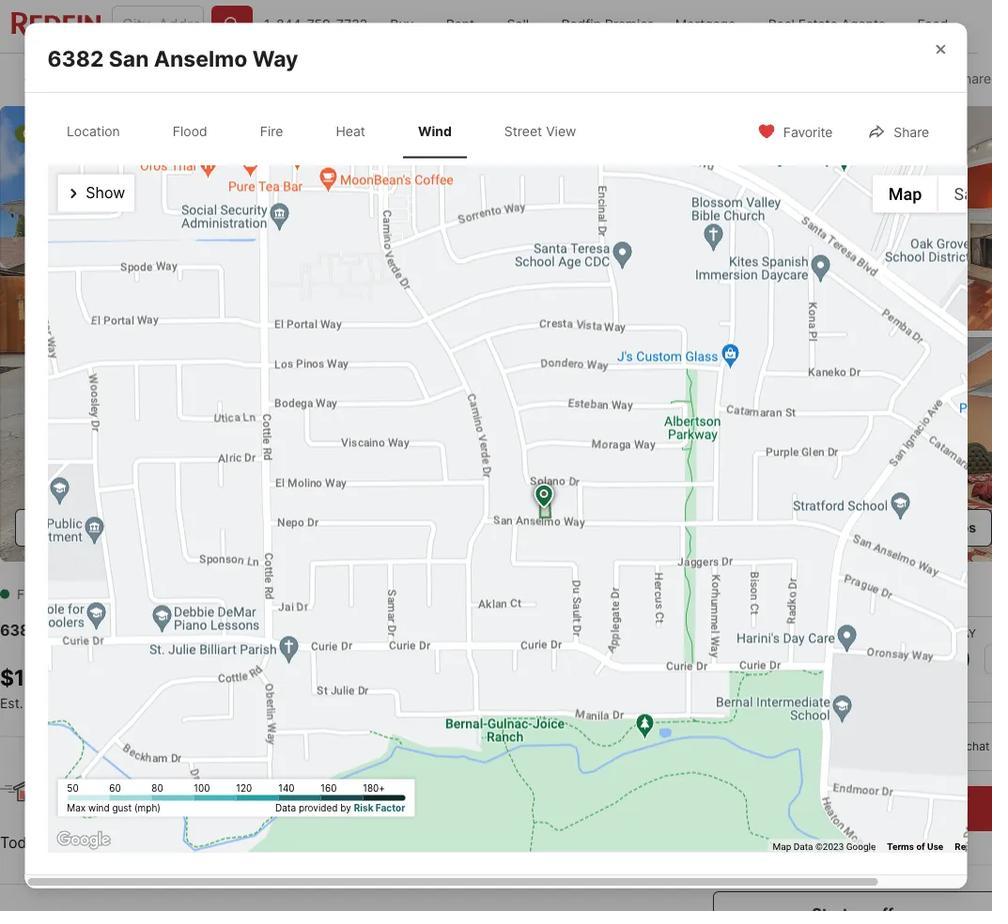 Task type: locate. For each thing, give the bounding box(es) containing it.
get pre-approved
[[99, 695, 213, 711]]

2 vertical spatial san
[[55, 770, 82, 788]]

street view
[[504, 122, 576, 138], [160, 520, 234, 536]]

0 horizontal spatial 6382
[[0, 621, 39, 639]]

menu bar containing map
[[872, 175, 992, 212]]

market
[[181, 770, 233, 788]]

0 horizontal spatial tour
[[386, 796, 418, 814]]

submit search image
[[223, 15, 242, 34]]

2
[[339, 664, 352, 691], [319, 796, 328, 814]]

a inside dialog
[[985, 840, 990, 852]]

anselmo inside dialog
[[154, 45, 247, 72]]

property details tab list
[[0, 54, 624, 102]]

1 horizontal spatial a
[[985, 840, 990, 852]]

6382 up location
[[47, 45, 104, 72]]

est.
[[0, 695, 23, 711]]

1 horizontal spatial view
[[546, 122, 576, 138]]

1 vertical spatial map
[[772, 840, 791, 852]]

3:00 pm button
[[51, 832, 114, 856]]

$9,524
[[27, 695, 71, 711]]

anselmo for 6382 san anselmo way , san jose , ca 95119
[[74, 621, 139, 639]]

map left satell popup button
[[888, 183, 922, 203]]

schedule
[[809, 800, 878, 818]]

data left ©2023
[[793, 840, 813, 852]]

0 vertical spatial view
[[546, 122, 576, 138]]

1 vertical spatial street
[[160, 520, 199, 536]]

1 horizontal spatial of
[[916, 840, 925, 852]]

redfin premier
[[562, 16, 653, 32]]

factor
[[375, 802, 405, 813]]

fire
[[260, 122, 283, 138]]

share down feed button
[[956, 71, 991, 87]]

0 vertical spatial street
[[504, 122, 542, 138]]

map entry image
[[559, 584, 684, 709]]

video
[[934, 740, 963, 754]]

0 horizontal spatial street view
[[160, 520, 234, 536]]

2 down 160
[[319, 796, 328, 814]]

before
[[435, 796, 482, 814]]

0 horizontal spatial oct
[[755, 678, 779, 692]]

0 horizontal spatial map
[[772, 840, 791, 852]]

,
[[174, 621, 179, 639], [256, 621, 260, 639]]

open sat, 2pm to 4pm link
[[0, 106, 706, 566]]

29
[[936, 643, 971, 676]]

tour up "friday"
[[748, 584, 792, 611]]

759-
[[307, 16, 336, 32]]

6:00
[[315, 835, 349, 853]]

1 vertical spatial a
[[985, 840, 990, 852]]

more times link
[[488, 835, 570, 853]]

1 horizontal spatial map
[[888, 183, 922, 203]]

0 horizontal spatial anselmo
[[74, 621, 139, 639]]

tour left it
[[386, 796, 418, 814]]

4:00
[[140, 835, 175, 853]]

1 horizontal spatial share
[[956, 71, 991, 87]]

terms of use
[[887, 840, 943, 852]]

1 vertical spatial view
[[202, 520, 234, 536]]

google
[[846, 840, 876, 852]]

share
[[956, 71, 991, 87], [894, 124, 929, 140]]

1 horizontal spatial way
[[252, 45, 298, 72]]

menu bar
[[872, 175, 992, 212]]

2 inside san jose is a hot market 47% of homes accept an offer within 2 weeks. tour it before it's gone!
[[319, 796, 328, 814]]

30 photos
[[911, 520, 976, 536]]

• left more
[[471, 834, 479, 852]]

pm right "7:00"
[[439, 835, 462, 853]]

• left 6:00
[[297, 834, 306, 852]]

1 horizontal spatial anselmo
[[154, 45, 247, 72]]

tour left the in
[[752, 740, 778, 754]]

2 up baths link
[[339, 664, 352, 691]]

1 oct from the left
[[755, 678, 779, 692]]

0 vertical spatial anselmo
[[154, 45, 247, 72]]

map inside popup button
[[888, 183, 922, 203]]

6382 inside dialog
[[47, 45, 104, 72]]

san up 47%
[[55, 770, 82, 788]]

None button
[[725, 615, 810, 704], [818, 616, 903, 703], [911, 616, 992, 703], [725, 615, 810, 704], [818, 616, 903, 703], [911, 616, 992, 703]]

2 oct from the left
[[848, 678, 872, 692]]

3 oct from the left
[[941, 678, 965, 692]]

1 horizontal spatial oct
[[848, 678, 872, 692]]

photos
[[932, 520, 976, 536]]

pm right '5:00'
[[265, 835, 288, 853]]

1 horizontal spatial street
[[504, 122, 542, 138]]

1 vertical spatial anselmo
[[74, 621, 139, 639]]

0 horizontal spatial a
[[141, 770, 149, 788]]

way inside dialog
[[252, 45, 298, 72]]

0 vertical spatial 2
[[339, 664, 352, 691]]

oct down 29
[[941, 678, 965, 692]]

tour via video chat
[[888, 740, 990, 754]]

via
[[915, 740, 931, 754]]

redfin premier button
[[550, 0, 664, 53]]

1 horizontal spatial tour
[[881, 800, 911, 818]]

1 horizontal spatial street view
[[504, 122, 576, 138]]

a inside san jose is a hot market 47% of homes accept an offer within 2 weeks. tour it before it's gone!
[[141, 770, 149, 788]]

schedule tour button
[[713, 787, 992, 832]]

, left 'san'
[[174, 621, 179, 639]]

7732
[[336, 16, 368, 32]]

3 beds
[[258, 664, 294, 712]]

tour
[[752, 740, 778, 754], [888, 740, 912, 754], [386, 796, 418, 814]]

anselmo down 'active'
[[74, 621, 139, 639]]

street view tab
[[489, 107, 591, 154]]

30
[[911, 520, 929, 536]]

data provided by risk factor
[[275, 802, 405, 813]]

4 pm from the left
[[353, 835, 376, 853]]

tour for go
[[748, 584, 792, 611]]

est. $9,524
[[0, 695, 71, 711]]

0 vertical spatial san
[[109, 45, 149, 72]]

video
[[57, 520, 95, 536]]

beds
[[258, 693, 294, 712]]

heat
[[335, 122, 365, 138]]

1 vertical spatial data
[[793, 840, 813, 852]]

1 vertical spatial street view
[[160, 520, 234, 536]]

by
[[340, 802, 351, 813]]

tour inside san jose is a hot market 47% of homes accept an offer within 2 weeks. tour it before it's gone!
[[386, 796, 418, 814]]

100
[[193, 782, 210, 793]]

$1,300,000
[[0, 664, 124, 691]]

4 • from the left
[[385, 834, 393, 852]]

0 horizontal spatial 2
[[319, 796, 328, 814]]

0 vertical spatial street view
[[504, 122, 576, 138]]

list box
[[713, 723, 992, 771]]

2 • from the left
[[210, 834, 218, 852]]

1 vertical spatial share
[[894, 124, 929, 140]]

2 horizontal spatial tour
[[888, 740, 912, 754]]

0 horizontal spatial street
[[160, 520, 199, 536]]

tour inside button
[[881, 800, 911, 818]]

1 horizontal spatial 6382
[[47, 45, 104, 72]]

terms of use link
[[887, 840, 943, 852]]

180+
[[363, 782, 385, 793]]

active
[[93, 586, 139, 602]]

saturday
[[831, 627, 890, 641]]

data down "140"
[[275, 802, 296, 813]]

share button down feed button
[[914, 59, 992, 97]]

1 horizontal spatial 2
[[339, 664, 352, 691]]

go
[[713, 584, 743, 611]]

0 horizontal spatial way
[[143, 621, 174, 639]]

map left ©2023
[[772, 840, 791, 852]]

favorite button
[[741, 111, 848, 150]]

tour
[[748, 584, 792, 611], [881, 800, 911, 818]]

oct for 28
[[848, 678, 872, 692]]

an
[[212, 796, 230, 814]]

chat
[[966, 740, 990, 754]]

property details
[[249, 72, 348, 88]]

san down sale
[[43, 621, 71, 639]]

7:00 pm button
[[401, 832, 463, 856]]

it's
[[486, 796, 506, 814]]

0 vertical spatial a
[[141, 770, 149, 788]]

san down the city, address, school, agent, zip search field
[[109, 45, 149, 72]]

street
[[504, 122, 542, 138], [160, 520, 199, 536]]

google image
[[52, 828, 114, 852]]

tab list containing location
[[47, 104, 610, 158]]

use
[[927, 840, 943, 852]]

san inside 6382 san anselmo way element
[[109, 45, 149, 72]]

1 vertical spatial tour
[[881, 800, 911, 818]]

1 horizontal spatial ,
[[256, 621, 260, 639]]

a
[[141, 770, 149, 788], [985, 840, 990, 852]]

share inside 6382 san anselmo way dialog
[[894, 124, 929, 140]]

0 vertical spatial tour
[[748, 584, 792, 611]]

map for map
[[888, 183, 922, 203]]

of right the max
[[89, 796, 104, 814]]

-
[[83, 586, 89, 602]]

oct down the 27
[[755, 678, 779, 692]]

0 horizontal spatial of
[[89, 796, 104, 814]]

1 vertical spatial of
[[916, 840, 925, 852]]

tab up the wind
[[368, 57, 518, 102]]

0 horizontal spatial ,
[[174, 621, 179, 639]]

3:00
[[52, 835, 87, 853]]

, left "ca"
[[256, 621, 260, 639]]

oct inside 'saturday 28 oct'
[[848, 678, 872, 692]]

2 inside 2 baths
[[339, 664, 352, 691]]

anselmo down the "submit search" image
[[154, 45, 247, 72]]

risk factor link
[[354, 802, 405, 813]]

• left 4:00 at the bottom of the page
[[122, 834, 131, 852]]

feed button
[[906, 0, 992, 53]]

oct down 28
[[848, 678, 872, 692]]

47%
[[55, 796, 85, 814]]

wind tab
[[403, 107, 466, 154]]

tab list
[[47, 104, 610, 158]]

3 • from the left
[[297, 834, 306, 852]]

of left 'use' on the right bottom of the page
[[916, 840, 925, 852]]

jose
[[86, 770, 121, 788]]

tour in person option
[[713, 723, 850, 771]]

share up map popup button
[[894, 124, 929, 140]]

san inside san jose is a hot market 47% of homes accept an offer within 2 weeks. tour it before it's gone!
[[55, 770, 82, 788]]

view inside 'tab'
[[546, 122, 576, 138]]

pm right 6:00
[[353, 835, 376, 853]]

san jose is a hot market 47% of homes accept an offer within 2 weeks. tour it before it's gone!
[[55, 770, 550, 814]]

tour for schedule
[[881, 800, 911, 818]]

• left '5:00'
[[210, 834, 218, 852]]

1 • from the left
[[122, 834, 131, 852]]

tour up the terms
[[881, 800, 911, 818]]

oct inside sunday 29 oct
[[941, 678, 965, 692]]

san
[[109, 45, 149, 72], [43, 621, 71, 639], [55, 770, 82, 788]]

more
[[488, 835, 526, 853]]

premier
[[605, 16, 653, 32]]

• left "7:00"
[[385, 834, 393, 852]]

offer
[[234, 796, 268, 814]]

go tour this home
[[713, 584, 901, 611]]

6382 down for
[[0, 621, 39, 639]]

tab
[[124, 57, 228, 102], [368, 57, 518, 102], [518, 57, 609, 102]]

1 vertical spatial 6382
[[0, 621, 39, 639]]

san for 6382 san anselmo way , san jose , ca 95119
[[43, 621, 71, 639]]

1 horizontal spatial tour
[[752, 740, 778, 754]]

tab up street view 'tab'
[[518, 57, 609, 102]]

pm right 3:00
[[90, 835, 113, 853]]

tab up flood
[[124, 57, 228, 102]]

way left 'san'
[[143, 621, 174, 639]]

1 vertical spatial 2
[[319, 796, 328, 814]]

2 horizontal spatial oct
[[941, 678, 965, 692]]

0 horizontal spatial share
[[894, 124, 929, 140]]

anselmo
[[154, 45, 247, 72], [74, 621, 139, 639]]

pm right 4:00 at the bottom of the page
[[178, 835, 201, 853]]

sale
[[47, 586, 79, 602]]

share button up map popup button
[[851, 111, 945, 150]]

0 vertical spatial of
[[89, 796, 104, 814]]

way down "1-"
[[252, 45, 298, 72]]

1 pm from the left
[[90, 835, 113, 853]]

tour inside option
[[752, 740, 778, 754]]

property details tab
[[228, 57, 368, 102]]

video button
[[15, 509, 111, 547]]

0 horizontal spatial tour
[[748, 584, 792, 611]]

a right report on the right bottom
[[985, 840, 990, 852]]

schedule tour
[[809, 800, 911, 818]]

property
[[249, 72, 303, 88]]

0 horizontal spatial view
[[202, 520, 234, 536]]

0 vertical spatial map
[[888, 183, 922, 203]]

open
[[23, 127, 54, 140]]

7:00
[[402, 835, 435, 853]]

1 vertical spatial san
[[43, 621, 71, 639]]

oct inside the friday 27 oct
[[755, 678, 779, 692]]

6382 san anselmo way, san jose, ca 95119 image
[[0, 106, 706, 562], [713, 106, 992, 330], [713, 338, 992, 562]]

location tab
[[51, 107, 135, 154]]

0 vertical spatial way
[[252, 45, 298, 72]]

0 vertical spatial data
[[275, 802, 296, 813]]

2 pm from the left
[[178, 835, 201, 853]]

0 vertical spatial 6382
[[47, 45, 104, 72]]

of inside san jose is a hot market 47% of homes accept an offer within 2 weeks. tour it before it's gone!
[[89, 796, 104, 814]]

tour left via
[[888, 740, 912, 754]]

saturday 28 oct
[[831, 627, 890, 692]]

1 vertical spatial way
[[143, 621, 174, 639]]

a right 'is'
[[141, 770, 149, 788]]



Task type: describe. For each thing, give the bounding box(es) containing it.
6382 san anselmo way dialog
[[0, 23, 992, 912]]

weeks.
[[332, 796, 382, 814]]

95119
[[290, 621, 332, 639]]

sunday
[[930, 627, 976, 641]]

friday 27 oct
[[748, 627, 787, 692]]

homes
[[108, 796, 155, 814]]

map button
[[872, 175, 938, 212]]

tab list inside 6382 san anselmo way dialog
[[47, 104, 610, 158]]

anselmo for 6382 san anselmo way
[[154, 45, 247, 72]]

50
[[67, 782, 78, 793]]

heat tab
[[320, 107, 380, 154]]

friday
[[748, 627, 787, 641]]

way for 6382 san anselmo way
[[252, 45, 298, 72]]

60
[[109, 782, 121, 793]]

times
[[529, 835, 570, 853]]

or
[[849, 856, 871, 874]]

provided
[[298, 802, 337, 813]]

6382 san anselmo way
[[47, 45, 298, 72]]

get pre-approved link
[[99, 695, 213, 711]]

6382 san anselmo way element
[[47, 23, 321, 72]]

©2023
[[815, 840, 844, 852]]

map region
[[0, 26, 992, 912]]

today:
[[0, 834, 47, 852]]

tour in person
[[752, 740, 832, 754]]

80
[[151, 782, 163, 793]]

satell
[[954, 183, 992, 203]]

1,343 sq ft
[[428, 664, 487, 712]]

2pm
[[84, 127, 109, 140]]

view inside button
[[202, 520, 234, 536]]

way for 6382 san anselmo way , san jose , ca 95119
[[143, 621, 174, 639]]

report a link
[[955, 840, 992, 852]]

open sat, 2pm to 4pm
[[23, 127, 155, 140]]

san for 6382 san anselmo way
[[109, 45, 149, 72]]

within
[[272, 796, 315, 814]]

favorite
[[783, 124, 832, 140]]

list box containing tour in person
[[713, 723, 992, 771]]

2 baths
[[339, 664, 379, 712]]

1 tab from the left
[[124, 57, 228, 102]]

160
[[320, 782, 336, 793]]

street view inside 'tab'
[[504, 122, 576, 138]]

satell button
[[938, 175, 992, 212]]

5 • from the left
[[471, 834, 479, 852]]

wind
[[88, 802, 109, 813]]

show
[[85, 183, 125, 201]]

san
[[182, 621, 213, 639]]

oct for 27
[[755, 678, 779, 692]]

location
[[66, 122, 120, 138]]

today: 3:00 pm • 4:00 pm • 5:00 pm • 6:00 pm • 7:00 pm • more times
[[0, 834, 570, 853]]

844-
[[276, 16, 307, 32]]

jose
[[218, 621, 256, 639]]

for
[[17, 586, 43, 602]]

gone!
[[510, 796, 550, 814]]

terms
[[887, 840, 914, 852]]

hot
[[153, 770, 177, 788]]

approved
[[152, 695, 213, 711]]

1 , from the left
[[174, 621, 179, 639]]

1 horizontal spatial data
[[793, 840, 813, 852]]

tour for tour via video chat
[[888, 740, 912, 754]]

sq
[[428, 694, 447, 712]]

(mph)
[[134, 802, 160, 813]]

2 , from the left
[[256, 621, 260, 639]]

4:00 pm button
[[139, 832, 202, 856]]

ca
[[264, 621, 285, 639]]

0 horizontal spatial data
[[275, 802, 296, 813]]

wind
[[418, 122, 451, 138]]

1,343
[[428, 664, 487, 691]]

map for map data ©2023 google
[[772, 840, 791, 852]]

in
[[780, 740, 790, 754]]

next image
[[985, 645, 992, 675]]

5 pm from the left
[[439, 835, 462, 853]]

1-844-759-7732 link
[[264, 16, 368, 32]]

show button
[[57, 174, 134, 211]]

it
[[422, 796, 431, 814]]

flood tab
[[157, 107, 222, 154]]

1-
[[264, 16, 276, 32]]

risk
[[354, 802, 373, 813]]

redfin
[[562, 16, 601, 32]]

street view inside button
[[160, 520, 234, 536]]

2 tab from the left
[[368, 57, 518, 102]]

0 vertical spatial share button
[[914, 59, 992, 97]]

baths link
[[339, 693, 379, 712]]

140
[[278, 782, 294, 793]]

6382 for 6382 san anselmo way , san jose , ca 95119
[[0, 621, 39, 639]]

pre-
[[125, 695, 152, 711]]

3
[[258, 664, 272, 691]]

0 vertical spatial share
[[956, 71, 991, 87]]

ft
[[451, 694, 466, 712]]

to
[[111, 127, 127, 140]]

28
[[843, 643, 878, 676]]

baths
[[339, 693, 379, 712]]

3 tab from the left
[[518, 57, 609, 102]]

oct for 29
[[941, 678, 965, 692]]

map data ©2023 google
[[772, 840, 876, 852]]

City, Address, School, Agent, ZIP search field
[[112, 6, 204, 43]]

street inside 'tab'
[[504, 122, 542, 138]]

of inside 6382 san anselmo way dialog
[[916, 840, 925, 852]]

fire tab
[[245, 107, 298, 154]]

1-844-759-7732
[[264, 16, 368, 32]]

3 pm from the left
[[265, 835, 288, 853]]

feed
[[918, 16, 948, 32]]

menu bar inside 6382 san anselmo way dialog
[[872, 175, 992, 212]]

street inside button
[[160, 520, 199, 536]]

home
[[842, 584, 901, 611]]

6382 for 6382 san anselmo way
[[47, 45, 104, 72]]

1 vertical spatial share button
[[851, 111, 945, 150]]

6382 san anselmo way , san jose , ca 95119
[[0, 621, 332, 639]]

tour for tour in person
[[752, 740, 778, 754]]

get
[[99, 695, 122, 711]]

for sale - active
[[17, 586, 139, 602]]



Task type: vqa. For each thing, say whether or not it's contained in the screenshot.
Report
yes



